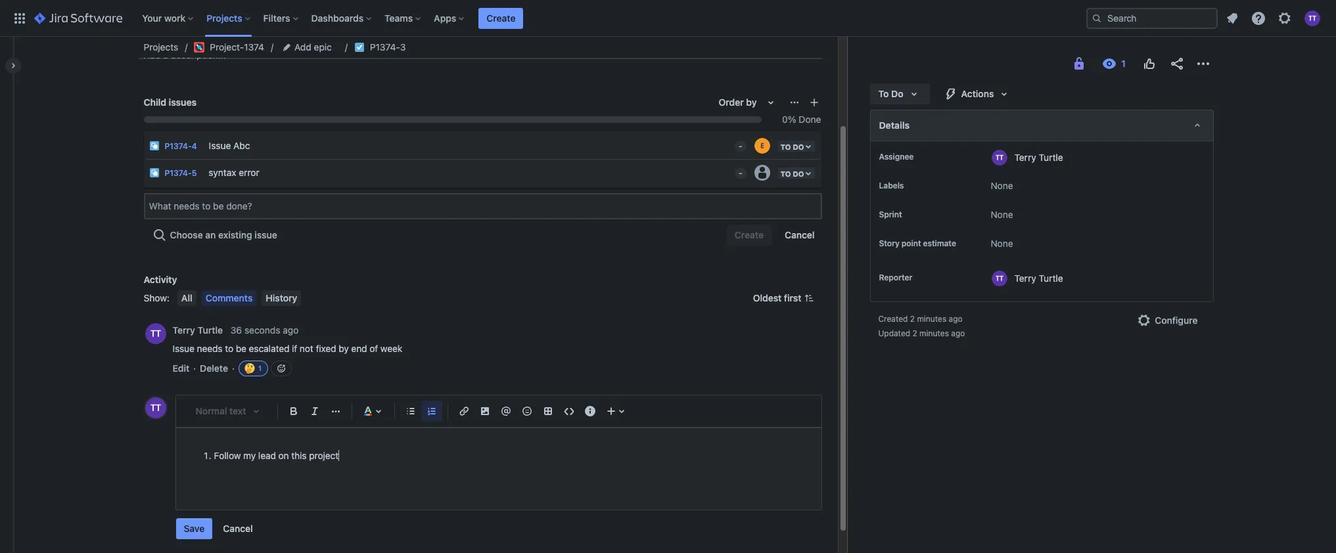 Task type: describe. For each thing, give the bounding box(es) containing it.
comments button
[[202, 291, 257, 306]]

delete button
[[200, 362, 228, 375]]

project-1374 link
[[194, 39, 264, 55]]

task image
[[354, 42, 365, 53]]

p1374-4
[[165, 141, 197, 151]]

your work button
[[138, 8, 199, 29]]

to do button
[[871, 84, 930, 105]]

projects for projects link on the left of the page
[[144, 41, 178, 53]]

0 vertical spatial minutes
[[918, 314, 947, 324]]

work
[[164, 12, 186, 23]]

story
[[879, 239, 900, 249]]

oldest first
[[753, 293, 802, 304]]

1 vertical spatial 2
[[913, 329, 918, 339]]

order by
[[719, 97, 757, 108]]

0
[[783, 114, 788, 125]]

to do
[[879, 88, 904, 99]]

show:
[[144, 293, 170, 304]]

your
[[142, 12, 162, 23]]

table image
[[540, 404, 556, 420]]

projects link
[[144, 39, 178, 55]]

copy link to issue image
[[403, 41, 414, 52]]

choose
[[170, 229, 203, 241]]

turtle for reporter
[[1039, 273, 1064, 284]]

ago right updated
[[952, 329, 966, 339]]

syntax error
[[209, 167, 260, 178]]

fixed
[[316, 343, 336, 354]]

my
[[243, 450, 256, 462]]

actions image
[[1196, 56, 1212, 72]]

order by button
[[711, 92, 787, 113]]

issue
[[255, 229, 277, 241]]

0 % done
[[783, 114, 822, 125]]

history
[[266, 293, 297, 304]]

description...
[[171, 49, 226, 60]]

abc
[[234, 140, 250, 151]]

follow my lead on this project
[[214, 450, 339, 462]]

order
[[719, 97, 744, 108]]

3
[[400, 41, 406, 53]]

menu bar containing all
[[175, 291, 304, 306]]

apps
[[434, 12, 457, 23]]

none for sprint
[[991, 209, 1014, 220]]

configure link
[[1129, 310, 1206, 331]]

epic
[[314, 41, 332, 53]]

syntax error link
[[203, 160, 730, 186]]

project-
[[210, 41, 244, 53]]

labels
[[879, 181, 904, 191]]

- for syntax error
[[739, 168, 743, 178]]

an
[[205, 229, 216, 241]]

issue needs to be escalated if not fixed by end of week
[[173, 343, 403, 354]]

create button
[[479, 8, 524, 29]]

36 seconds ago
[[231, 325, 299, 336]]

4
[[192, 141, 197, 151]]

Child issues field
[[145, 195, 822, 218]]

help image
[[1251, 10, 1267, 26]]

configure
[[1156, 315, 1198, 326]]

Comment - Main content area, start typing to enter text. text field
[[198, 448, 800, 488]]

lead
[[258, 450, 276, 462]]

1 button
[[239, 361, 268, 377]]

oldest first button
[[746, 291, 823, 306]]

be
[[236, 343, 247, 354]]

project-1374
[[210, 41, 264, 53]]

2 vertical spatial terry
[[173, 325, 195, 336]]

details
[[879, 120, 910, 131]]

projects for projects popup button
[[207, 12, 242, 23]]

%
[[788, 114, 797, 125]]

filters button
[[260, 8, 304, 29]]

child
[[144, 97, 166, 108]]

add for add a description...
[[144, 49, 161, 60]]

p1374-4 link
[[165, 141, 197, 151]]

to
[[879, 88, 889, 99]]

updated
[[879, 329, 911, 339]]

terry for assignee
[[1015, 152, 1037, 163]]

oldest
[[753, 293, 782, 304]]

notifications image
[[1225, 10, 1241, 26]]

filters
[[263, 12, 290, 23]]

p1374- for 5
[[165, 168, 192, 178]]

cancel for cancel button to the right
[[785, 229, 815, 241]]

dashboards button
[[307, 8, 377, 29]]

issue type: subtask image
[[149, 168, 159, 178]]

none for labels
[[991, 180, 1014, 191]]

banner containing your work
[[0, 0, 1337, 37]]

apps button
[[430, 8, 470, 29]]

share image
[[1170, 56, 1185, 72]]

link image
[[456, 404, 472, 420]]

created
[[879, 314, 908, 324]]

description
[[144, 31, 194, 42]]

p1374- for 3
[[370, 41, 400, 53]]

error
[[239, 167, 260, 178]]

1
[[258, 364, 262, 373]]

emoji image
[[519, 404, 535, 420]]

comments
[[206, 293, 253, 304]]

add a description...
[[144, 49, 226, 60]]

teams button
[[381, 8, 426, 29]]

3 none from the top
[[991, 238, 1014, 249]]

2 vertical spatial terry turtle
[[173, 325, 223, 336]]

1374
[[244, 41, 264, 53]]

teams
[[385, 12, 413, 23]]

1 vertical spatial cancel button
[[215, 519, 261, 540]]

Search field
[[1087, 8, 1219, 29]]

5
[[192, 168, 197, 178]]

bullet list ⌘⇧8 image
[[403, 404, 419, 420]]

sprint
[[879, 210, 903, 220]]

settings image
[[1278, 10, 1293, 26]]

edit
[[173, 363, 189, 374]]

2 vertical spatial turtle
[[198, 325, 223, 336]]

done
[[799, 114, 822, 125]]

to
[[225, 343, 233, 354]]



Task type: vqa. For each thing, say whether or not it's contained in the screenshot.
Reporter Pin to top. Only you can see pinned fields. image
no



Task type: locate. For each thing, give the bounding box(es) containing it.
issue up edit
[[173, 343, 195, 354]]

p1374- right issue type: subtask icon
[[165, 168, 192, 178]]

- for issue abc
[[739, 141, 743, 151]]

1 - from the top
[[739, 141, 743, 151]]

search image
[[1092, 13, 1103, 23]]

issue type: subtask image
[[149, 141, 159, 151]]

existing
[[218, 229, 252, 241]]

36
[[231, 325, 242, 336]]

issue left abc
[[209, 140, 231, 151]]

unassigned image
[[755, 165, 771, 181]]

week
[[381, 343, 403, 354]]

- button for abc
[[730, 133, 748, 154]]

point
[[902, 239, 922, 249]]

issue actions image
[[790, 97, 801, 108]]

0 vertical spatial turtle
[[1039, 152, 1064, 163]]

add image, video, or file image
[[477, 404, 493, 420]]

p1374-5 link
[[165, 168, 197, 178]]

turtle
[[1039, 152, 1064, 163], [1039, 273, 1064, 284], [198, 325, 223, 336]]

child issues
[[144, 97, 197, 108]]

create child image
[[810, 97, 820, 108]]

- button left assignee: eloisefrancis23 image
[[730, 133, 748, 154]]

do
[[892, 88, 904, 99]]

end
[[351, 343, 367, 354]]

project 1374 image
[[194, 42, 205, 53]]

- button left unassigned image
[[730, 160, 748, 181]]

- left unassigned image
[[739, 168, 743, 178]]

0 horizontal spatial cancel button
[[215, 519, 261, 540]]

1 vertical spatial by
[[339, 343, 349, 354]]

actions button
[[935, 84, 1021, 105]]

of
[[370, 343, 378, 354]]

edit button
[[173, 362, 189, 375]]

code snippet image
[[561, 404, 577, 420]]

all
[[181, 293, 192, 304]]

newest first image
[[805, 293, 815, 304]]

minutes right updated
[[920, 329, 950, 339]]

1 - button from the top
[[730, 133, 748, 154]]

1 vertical spatial -
[[739, 168, 743, 178]]

reporter
[[879, 273, 913, 283]]

actions
[[962, 88, 995, 99]]

1 horizontal spatial cancel
[[785, 229, 815, 241]]

1 vertical spatial - button
[[730, 160, 748, 181]]

terry turtle for reporter
[[1015, 273, 1064, 284]]

issue
[[209, 140, 231, 151], [173, 343, 195, 354]]

projects up project-
[[207, 12, 242, 23]]

terry turtle for assignee
[[1015, 152, 1064, 163]]

minutes right the created
[[918, 314, 947, 324]]

- left assignee: eloisefrancis23 image
[[739, 141, 743, 151]]

add epic
[[295, 41, 332, 53]]

issue for issue abc
[[209, 140, 231, 151]]

numbered list ⌘⇧7 image
[[424, 404, 440, 420]]

1 vertical spatial projects
[[144, 41, 178, 53]]

ago left copy link to comment image
[[283, 325, 299, 336]]

p1374- for 4
[[165, 141, 192, 151]]

2 - from the top
[[739, 168, 743, 178]]

issue abc link
[[204, 133, 730, 159]]

0 vertical spatial - button
[[730, 133, 748, 154]]

profile image of terry turtle image
[[145, 398, 166, 419]]

1 none from the top
[[991, 180, 1014, 191]]

italic ⌘i image
[[307, 404, 323, 420]]

save
[[184, 523, 205, 535]]

1 vertical spatial p1374-
[[165, 141, 192, 151]]

by left end
[[339, 343, 349, 354]]

1 vertical spatial cancel
[[223, 523, 253, 535]]

0 vertical spatial cancel
[[785, 229, 815, 241]]

escalated
[[249, 343, 290, 354]]

2 none from the top
[[991, 209, 1014, 220]]

p1374- left copy link to issue image on the top left of page
[[370, 41, 400, 53]]

your profile and settings image
[[1305, 10, 1321, 26]]

issues
[[169, 97, 197, 108]]

all button
[[177, 291, 196, 306]]

not
[[300, 343, 314, 354]]

1 horizontal spatial by
[[747, 97, 757, 108]]

issue abc
[[209, 140, 250, 151]]

0 horizontal spatial by
[[339, 343, 349, 354]]

p1374-
[[370, 41, 400, 53], [165, 141, 192, 151], [165, 168, 192, 178]]

banner
[[0, 0, 1337, 37]]

if
[[292, 343, 297, 354]]

p1374- right issue type: subtask image
[[165, 141, 192, 151]]

dashboards
[[311, 12, 364, 23]]

activity
[[144, 274, 177, 285]]

0 horizontal spatial add
[[144, 49, 161, 60]]

- button
[[730, 133, 748, 154], [730, 160, 748, 181]]

appswitcher icon image
[[12, 10, 28, 26]]

add epic button
[[280, 39, 336, 55]]

0 vertical spatial projects
[[207, 12, 242, 23]]

cancel up first
[[785, 229, 815, 241]]

info panel image
[[582, 404, 598, 420]]

a
[[163, 49, 168, 60]]

terry for reporter
[[1015, 273, 1037, 284]]

0 vertical spatial 2
[[911, 314, 915, 324]]

this
[[292, 450, 307, 462]]

0 vertical spatial -
[[739, 141, 743, 151]]

terry turtle
[[1015, 152, 1064, 163], [1015, 273, 1064, 284], [173, 325, 223, 336]]

add left a
[[144, 49, 161, 60]]

project
[[309, 450, 339, 462]]

delete
[[200, 363, 228, 374]]

1 vertical spatial none
[[991, 209, 1014, 220]]

projects inside popup button
[[207, 12, 242, 23]]

story point estimate
[[879, 239, 957, 249]]

choose an existing issue
[[170, 229, 277, 241]]

0 horizontal spatial issue
[[173, 343, 195, 354]]

on
[[279, 450, 289, 462]]

0 vertical spatial none
[[991, 180, 1014, 191]]

seconds
[[245, 325, 280, 336]]

vote options: no one has voted for this issue yet. image
[[1142, 56, 1158, 72]]

0 vertical spatial issue
[[209, 140, 231, 151]]

0 vertical spatial p1374-
[[370, 41, 400, 53]]

2 right updated
[[913, 329, 918, 339]]

1 vertical spatial terry
[[1015, 273, 1037, 284]]

assignee: eloisefrancis23 image
[[755, 138, 771, 154]]

none
[[991, 180, 1014, 191], [991, 209, 1014, 220], [991, 238, 1014, 249]]

turtle for assignee
[[1039, 152, 1064, 163]]

primary element
[[8, 0, 1087, 36]]

0 horizontal spatial projects
[[144, 41, 178, 53]]

jira software image
[[34, 10, 122, 26], [34, 10, 122, 26]]

add reaction image
[[276, 364, 287, 374]]

:thinking: image
[[245, 364, 255, 374], [245, 364, 255, 374]]

p1374-5
[[165, 168, 197, 178]]

- button for error
[[730, 160, 748, 181]]

0 vertical spatial by
[[747, 97, 757, 108]]

1 vertical spatial turtle
[[1039, 273, 1064, 284]]

add for add epic
[[295, 41, 312, 53]]

1 vertical spatial minutes
[[920, 329, 950, 339]]

2 vertical spatial p1374-
[[165, 168, 192, 178]]

2 right the created
[[911, 314, 915, 324]]

minutes
[[918, 314, 947, 324], [920, 329, 950, 339]]

cancel button right save button
[[215, 519, 261, 540]]

add left epic
[[295, 41, 312, 53]]

1 horizontal spatial cancel button
[[777, 225, 823, 246]]

0 horizontal spatial cancel
[[223, 523, 253, 535]]

by inside 'dropdown button'
[[747, 97, 757, 108]]

issue for issue needs to be escalated if not fixed by end of week
[[173, 343, 195, 354]]

create
[[487, 12, 516, 23]]

cancel for bottommost cancel button
[[223, 523, 253, 535]]

add inside dropdown button
[[295, 41, 312, 53]]

menu bar
[[175, 291, 304, 306]]

sidebar navigation image
[[0, 53, 29, 79]]

1 horizontal spatial projects
[[207, 12, 242, 23]]

save button
[[176, 519, 213, 540]]

mention image
[[498, 404, 514, 420]]

1 vertical spatial terry turtle
[[1015, 273, 1064, 284]]

2 vertical spatial none
[[991, 238, 1014, 249]]

more formatting image
[[328, 404, 344, 420]]

history button
[[262, 291, 301, 306]]

bold ⌘b image
[[286, 404, 302, 420]]

details element
[[871, 110, 1214, 141]]

ago right the created
[[949, 314, 963, 324]]

p1374-3
[[370, 41, 406, 53]]

created 2 minutes ago updated 2 minutes ago
[[879, 314, 966, 339]]

projects button
[[203, 8, 256, 29]]

cancel button up first
[[777, 225, 823, 246]]

1 horizontal spatial add
[[295, 41, 312, 53]]

copy link to comment image
[[301, 325, 312, 335]]

by right order
[[747, 97, 757, 108]]

1 horizontal spatial issue
[[209, 140, 231, 151]]

follow
[[214, 450, 241, 462]]

first
[[784, 293, 802, 304]]

choose an existing issue button
[[144, 225, 285, 246]]

story point estimate pin to top. only you can see pinned fields. image
[[882, 249, 893, 260]]

needs
[[197, 343, 223, 354]]

1 vertical spatial issue
[[173, 343, 195, 354]]

estimate
[[924, 239, 957, 249]]

cancel right save
[[223, 523, 253, 535]]

0 vertical spatial terry turtle
[[1015, 152, 1064, 163]]

0 vertical spatial terry
[[1015, 152, 1037, 163]]

assignee
[[879, 152, 914, 162]]

0 vertical spatial cancel button
[[777, 225, 823, 246]]

-
[[739, 141, 743, 151], [739, 168, 743, 178]]

2 - button from the top
[[730, 160, 748, 181]]

projects down your work
[[144, 41, 178, 53]]

by
[[747, 97, 757, 108], [339, 343, 349, 354]]



